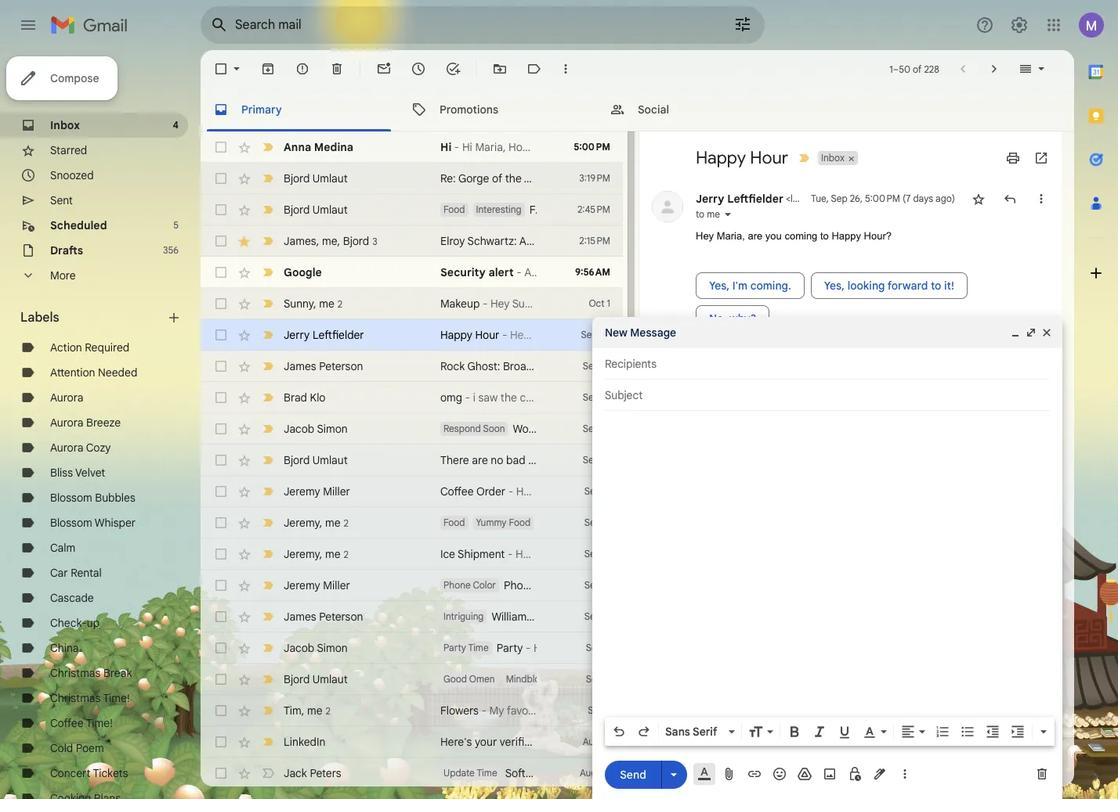 Task type: describe. For each thing, give the bounding box(es) containing it.
me for oct 1
[[319, 297, 334, 311]]

jacob simon for party
[[284, 642, 348, 656]]

jack peters
[[284, 767, 341, 781]]

check-up
[[50, 617, 100, 631]]

insert emoji ‪(⌘⇧2)‬ image
[[772, 767, 787, 783]]

sep 11 for phone color phone case
[[584, 580, 610, 592]]

aurora for aurora breeze
[[50, 416, 83, 430]]

bjord umlaut for sep 4
[[284, 673, 348, 687]]

promotions tab
[[399, 88, 596, 132]]

hey maria, are you coming to happy hour?
[[696, 230, 892, 242]]

jacob for work
[[284, 422, 314, 436]]

attention needed link
[[50, 366, 137, 380]]

food down re:
[[443, 204, 465, 215]]

oct 1
[[589, 298, 610, 309]]

tab list containing primary
[[201, 88, 1074, 132]]

sep 13 for brad klo
[[583, 392, 610, 404]]

aurora breeze link
[[50, 416, 121, 430]]

concert
[[50, 767, 91, 781]]

action required
[[50, 341, 129, 355]]

time! for coffee time!
[[86, 717, 113, 731]]

0 vertical spatial are
[[748, 230, 763, 242]]

, for sep 1
[[301, 704, 304, 718]]

jerry leftfielder < leftforjerrbear344@gmail.com
[[696, 192, 919, 206]]

starred
[[50, 143, 87, 157]]

no
[[491, 454, 503, 468]]

sep 4 inside bjord umlaut row
[[586, 674, 610, 686]]

13 for brad klo
[[602, 392, 610, 404]]

order
[[476, 485, 505, 499]]

compose
[[50, 71, 99, 85]]

simon for work
[[317, 422, 348, 436]]

row containing james
[[201, 226, 714, 257]]

advanced search options image
[[727, 9, 758, 40]]

bubbles
[[95, 491, 135, 505]]

pop out image
[[1025, 327, 1037, 339]]

umlaut for 3:19 pm
[[312, 172, 348, 186]]

bulleted list ‪(⌘⇧8)‬ image
[[960, 725, 975, 740]]

velvet
[[75, 466, 105, 480]]

8 row from the top
[[201, 351, 623, 382]]

color
[[473, 580, 496, 592]]

sep inside cell
[[831, 193, 847, 204]]

broadway
[[503, 360, 552, 374]]

respond soon work
[[443, 422, 538, 436]]

primary tab
[[201, 88, 397, 132]]

required
[[85, 341, 129, 355]]

elroy schwartz: american comedy and television writer. link
[[440, 233, 714, 249]]

numbered list ‪(⌘⇧7)‬ image
[[935, 725, 950, 740]]

american
[[519, 234, 567, 248]]

jerry for jerry leftfielder
[[284, 328, 310, 342]]

hour for happy hour
[[750, 147, 788, 168]]

serif
[[693, 726, 717, 740]]

gmail image
[[50, 9, 136, 41]]

verification
[[500, 736, 555, 750]]

sans serif option
[[662, 725, 726, 740]]

3
[[372, 235, 377, 247]]

and
[[612, 234, 631, 248]]

aurora breeze
[[50, 416, 121, 430]]

1 vertical spatial happy
[[832, 230, 861, 242]]

16 row from the top
[[201, 602, 623, 633]]

umlaut for sep 4
[[312, 673, 348, 687]]

me for sep 11
[[325, 516, 340, 530]]

flowers -
[[440, 704, 489, 718]]

work
[[513, 422, 538, 436]]

sep 26
[[581, 329, 610, 341]]

, for sep 11
[[319, 516, 322, 530]]

jeremy , me 2 for 14th row from the top
[[284, 547, 349, 561]]

3 jeremy from the top
[[284, 547, 319, 561]]

9:56 am
[[575, 266, 610, 278]]

0 horizontal spatial to
[[696, 208, 704, 220]]

food for thought
[[529, 203, 615, 217]]

2 11 from the top
[[603, 517, 610, 529]]

breeze
[[86, 416, 121, 430]]

elroy
[[440, 234, 465, 248]]

linkedin
[[284, 736, 326, 750]]

jerry for jerry leftfielder < leftforjerrbear344@gmail.com
[[696, 192, 724, 206]]

ice
[[440, 548, 455, 562]]

james for 13th row from the bottom
[[284, 360, 316, 374]]

christmas time! link
[[50, 692, 130, 706]]

gorge
[[458, 172, 489, 186]]

coffee for coffee time!
[[50, 717, 84, 731]]

more formatting options image
[[1036, 725, 1051, 740]]

concert tickets
[[50, 767, 128, 781]]

coffee for coffee order -
[[440, 485, 474, 499]]

sans
[[665, 726, 690, 740]]

yummy
[[476, 517, 507, 529]]

hour for happy hour -
[[475, 328, 499, 342]]

add to tasks image
[[445, 61, 461, 77]]

labels image
[[527, 61, 542, 77]]

move to image
[[492, 61, 508, 77]]

underline ‪(⌘u)‬ image
[[837, 726, 852, 741]]

4 jeremy from the top
[[284, 579, 320, 593]]

sent
[[50, 194, 73, 208]]

to me
[[696, 208, 720, 220]]

- right hi
[[454, 140, 459, 154]]

rock ghost: broadway link
[[440, 359, 552, 375]]

undo ‪(⌘z)‬ image
[[611, 725, 627, 740]]

party inside party time party -
[[443, 642, 466, 654]]

phone color phone case
[[443, 579, 563, 593]]

christmas for christmas time!
[[50, 692, 101, 706]]

food up ice
[[443, 517, 465, 529]]

klo
[[310, 391, 326, 405]]

- right the makeup in the left top of the page
[[483, 297, 488, 311]]

cozy
[[86, 441, 111, 455]]

bjord for 3:19 pm
[[284, 172, 310, 186]]

respond
[[443, 423, 481, 435]]

thought
[[574, 203, 615, 217]]

flowers
[[440, 704, 479, 718]]

poem
[[76, 742, 104, 756]]

toggle split pane mode image
[[1018, 61, 1033, 77]]

party time party -
[[443, 642, 534, 656]]

time! for christmas time!
[[103, 692, 130, 706]]

comedy
[[569, 234, 609, 248]]

230409
[[586, 736, 625, 750]]

1 vertical spatial to
[[820, 230, 829, 242]]

jacob simon for work
[[284, 422, 348, 436]]

the
[[505, 172, 522, 186]]

television
[[634, 234, 681, 248]]

tickets
[[93, 767, 128, 781]]

- right alert
[[517, 266, 522, 280]]

Search mail text field
[[235, 17, 689, 33]]

Subject field
[[605, 388, 1050, 404]]

2 row from the top
[[201, 163, 623, 194]]

aurora for 'aurora' link
[[50, 391, 83, 405]]

formatting options toolbar
[[605, 718, 1055, 747]]

umlaut for sep 12
[[312, 454, 348, 468]]

cascade link
[[50, 592, 94, 606]]

aurora cozy
[[50, 441, 111, 455]]

ago)
[[936, 193, 955, 204]]

bjord for sep 12
[[284, 454, 310, 468]]

0 horizontal spatial 5:00 pm
[[574, 141, 610, 153]]

2:45 pm
[[577, 204, 610, 215]]

christmas break link
[[50, 667, 132, 681]]

- right the omg
[[465, 391, 470, 405]]

anna medina
[[284, 140, 354, 154]]

settings image
[[1010, 16, 1029, 34]]

1 horizontal spatial party
[[496, 642, 523, 656]]

row containing google
[[201, 257, 623, 288]]

happy for happy hour
[[696, 147, 746, 168]]

christmas time!
[[50, 692, 130, 706]]

omg -
[[440, 391, 473, 405]]

medina
[[314, 140, 354, 154]]

1 sep 4 from the top
[[586, 642, 610, 654]]

3 row from the top
[[201, 194, 623, 226]]

anna
[[284, 140, 311, 154]]

social
[[638, 102, 669, 116]]

2 sep 11 from the top
[[584, 517, 610, 529]]

more send options image
[[666, 767, 682, 783]]

me for 2:15 pm
[[322, 234, 337, 248]]

schwartz:
[[467, 234, 517, 248]]

there are no bad suggestions...
[[440, 454, 597, 468]]

insert link ‪(⌘k)‬ image
[[747, 767, 762, 783]]

hi -
[[440, 140, 462, 154]]

happy for happy hour -
[[440, 328, 472, 342]]

tue, sep 26, 5:00 pm (7 days ago)
[[811, 193, 955, 204]]

1 horizontal spatial update
[[552, 767, 589, 781]]

2 for flowers -
[[326, 706, 331, 717]]

jerry leftfielder cell
[[696, 192, 924, 206]]

close image
[[1040, 327, 1053, 339]]

james peterson for 16th row from the top
[[284, 610, 363, 624]]

omen
[[469, 674, 495, 686]]

Not starred checkbox
[[971, 191, 986, 207]]

sep 12 for umlaut
[[583, 454, 610, 466]]

here's
[[440, 736, 472, 750]]

makeup -
[[440, 297, 490, 311]]

important according to google magic. switch
[[796, 150, 812, 166]]

bold ‪(⌘b)‬ image
[[787, 725, 802, 740]]

miller for phone
[[323, 579, 350, 593]]

re:
[[440, 172, 456, 186]]

archive image
[[260, 61, 276, 77]]

ghost:
[[467, 360, 500, 374]]

sep inside bjord umlaut row
[[586, 674, 602, 686]]

row containing brad klo
[[201, 382, 623, 414]]



Task type: vqa. For each thing, say whether or not it's contained in the screenshot.


Task type: locate. For each thing, give the bounding box(es) containing it.
2 sep 13 from the top
[[583, 392, 610, 404]]

2 bjord umlaut from the top
[[284, 203, 348, 217]]

0 vertical spatial sep 4
[[586, 642, 610, 654]]

good omen
[[443, 674, 495, 686]]

5:00 pm up the 3:19 pm
[[574, 141, 610, 153]]

primary
[[241, 102, 282, 116]]

0 vertical spatial jeremy miller
[[284, 485, 350, 499]]

party down williams?
[[496, 642, 523, 656]]

jeremy , me 2 for eighth row from the bottom of the happy hour main content
[[284, 516, 349, 530]]

0 vertical spatial 4
[[173, 119, 179, 131]]

drafts link
[[50, 244, 83, 258]]

4 bjord umlaut from the top
[[284, 673, 348, 687]]

2 vertical spatial james
[[284, 610, 316, 624]]

time inside update time software update
[[477, 768, 497, 780]]

2 james from the top
[[284, 360, 316, 374]]

row
[[201, 132, 623, 163], [201, 163, 623, 194], [201, 194, 623, 226], [201, 226, 714, 257], [201, 257, 623, 288], [201, 288, 623, 320], [201, 320, 623, 351], [201, 351, 623, 382], [201, 382, 623, 414], [201, 414, 623, 445], [201, 445, 623, 476], [201, 476, 623, 508], [201, 508, 623, 539], [201, 539, 623, 570], [201, 570, 623, 602], [201, 602, 623, 633], [201, 633, 623, 664], [201, 696, 623, 727], [201, 727, 625, 758], [201, 758, 623, 790]]

1 vertical spatial are
[[472, 454, 488, 468]]

2 inside the tim , me 2
[[326, 706, 331, 717]]

discard draft ‪(⌘⇧d)‬ image
[[1034, 767, 1050, 783]]

2 12 from the top
[[602, 454, 610, 466]]

inbox link
[[50, 118, 80, 132]]

time! down christmas time!
[[86, 717, 113, 731]]

attach files image
[[722, 767, 737, 783]]

sep 11 for ice shipment -
[[584, 548, 610, 560]]

1 vertical spatial jeremy , me 2
[[284, 547, 349, 561]]

bjord umlaut down klo
[[284, 454, 348, 468]]

4
[[173, 119, 179, 131], [605, 642, 610, 654], [605, 674, 610, 686]]

re: gorge of the jungle link
[[440, 171, 557, 186]]

up
[[87, 617, 100, 631]]

leftfielder down sunny , me 2 at the top left of page
[[313, 328, 364, 342]]

blossom down bliss velvet link
[[50, 491, 92, 505]]

13 row from the top
[[201, 508, 623, 539]]

1 peterson from the top
[[319, 360, 363, 374]]

1 vertical spatial sep 12
[[583, 454, 610, 466]]

hour inside row
[[475, 328, 499, 342]]

11 for -
[[603, 548, 610, 560]]

cold poem
[[50, 742, 104, 756]]

1 miller from the top
[[323, 485, 350, 499]]

umlaut up james , me , bjord 3
[[312, 203, 348, 217]]

row containing tim
[[201, 696, 623, 727]]

0 vertical spatial jerry
[[696, 192, 724, 206]]

bjord umlaut inside row
[[284, 673, 348, 687]]

1 row from the top
[[201, 132, 623, 163]]

1 vertical spatial simon
[[317, 642, 348, 656]]

jeremy , me 2
[[284, 516, 349, 530], [284, 547, 349, 561]]

cold
[[50, 742, 73, 756]]

2 horizontal spatial happy
[[832, 230, 861, 242]]

send
[[620, 768, 646, 782]]

1 jacob simon from the top
[[284, 422, 348, 436]]

jerry down sunny
[[284, 328, 310, 342]]

simon for party
[[317, 642, 348, 656]]

bjord for sep 4
[[284, 673, 310, 687]]

snoozed link
[[50, 168, 94, 183]]

are inside there are no bad suggestions... link
[[472, 454, 488, 468]]

scheduled
[[50, 219, 107, 233]]

1 jeremy miller from the top
[[284, 485, 350, 499]]

inbox for inbox link
[[50, 118, 80, 132]]

update down code
[[552, 767, 589, 781]]

0 vertical spatial 5:00 pm
[[574, 141, 610, 153]]

christmas for christmas break
[[50, 667, 101, 681]]

17 row from the top
[[201, 633, 623, 664]]

time down your
[[477, 768, 497, 780]]

umlaut down klo
[[312, 454, 348, 468]]

0 vertical spatial to
[[696, 208, 704, 220]]

alert
[[488, 266, 514, 280]]

toggle confidential mode image
[[847, 767, 863, 783]]

indent more ‪(⌘])‬ image
[[1010, 725, 1026, 740]]

1 horizontal spatial coffee
[[440, 485, 474, 499]]

2 jeremy miller from the top
[[284, 579, 350, 593]]

time inside party time party -
[[468, 642, 489, 654]]

- up the rock ghost: broadway link
[[502, 328, 507, 342]]

0 vertical spatial aug
[[583, 736, 599, 748]]

party up good
[[443, 642, 466, 654]]

concert tickets link
[[50, 767, 128, 781]]

4 inside labels navigation
[[173, 119, 179, 131]]

1 vertical spatial leftfielder
[[313, 328, 364, 342]]

1 vertical spatial time
[[477, 768, 497, 780]]

1 vertical spatial coffee
[[50, 717, 84, 731]]

- right flowers
[[481, 704, 487, 718]]

happy down the makeup in the left top of the page
[[440, 328, 472, 342]]

umlaut up the tim , me 2
[[312, 673, 348, 687]]

0 vertical spatial inbox
[[50, 118, 80, 132]]

2 aurora from the top
[[50, 416, 83, 430]]

update time software update
[[443, 767, 589, 781]]

None search field
[[201, 6, 765, 44]]

jeremy miller for coffee
[[284, 485, 350, 499]]

phone inside the phone color phone case
[[443, 580, 471, 592]]

main menu image
[[19, 16, 38, 34]]

james peterson
[[284, 360, 363, 374], [284, 610, 363, 624]]

makeup
[[440, 297, 480, 311]]

shipment
[[458, 548, 505, 562]]

1 horizontal spatial leftfielder
[[727, 192, 783, 206]]

3 james from the top
[[284, 610, 316, 624]]

1 simon from the top
[[317, 422, 348, 436]]

1 vertical spatial blossom
[[50, 516, 92, 530]]

19 row from the top
[[201, 727, 625, 758]]

- up mindblowing
[[526, 642, 531, 656]]

2 christmas from the top
[[50, 692, 101, 706]]

car
[[50, 566, 68, 581]]

intriguing williams?
[[443, 610, 538, 624]]

are left no
[[472, 454, 488, 468]]

maria,
[[717, 230, 745, 242]]

0 horizontal spatial party
[[443, 642, 466, 654]]

4 umlaut from the top
[[312, 673, 348, 687]]

1 vertical spatial miller
[[323, 579, 350, 593]]

1 vertical spatial james peterson
[[284, 610, 363, 624]]

car rental link
[[50, 566, 102, 581]]

2 miller from the top
[[323, 579, 350, 593]]

leftfielder for jerry leftfielder
[[313, 328, 364, 342]]

coffee inside row
[[440, 485, 474, 499]]

1 jacob from the top
[[284, 422, 314, 436]]

happy down the social tab
[[696, 147, 746, 168]]

intriguing
[[443, 611, 484, 623]]

2 jeremy , me 2 from the top
[[284, 547, 349, 561]]

1 bjord umlaut from the top
[[284, 172, 348, 186]]

jerry
[[696, 192, 724, 206], [284, 328, 310, 342]]

1 vertical spatial hour
[[475, 328, 499, 342]]

1 vertical spatial 1
[[607, 705, 610, 717]]

- right shipment
[[508, 548, 513, 562]]

1 up 31 on the bottom right of the page
[[607, 705, 610, 717]]

labels
[[20, 310, 59, 326]]

0 vertical spatial james peterson
[[284, 360, 363, 374]]

coffee time! link
[[50, 717, 113, 731]]

rental
[[71, 566, 102, 581]]

0 horizontal spatial jerry
[[284, 328, 310, 342]]

redo ‪(⌘y)‬ image
[[636, 725, 652, 740]]

0 horizontal spatial leftfielder
[[313, 328, 364, 342]]

food
[[529, 203, 555, 217], [443, 204, 465, 215], [443, 517, 465, 529], [509, 517, 531, 529]]

sep 12 for simon
[[583, 423, 610, 435]]

action
[[50, 341, 82, 355]]

12 row from the top
[[201, 476, 623, 508]]

coffee inside labels navigation
[[50, 717, 84, 731]]

report spam image
[[295, 61, 310, 77]]

jacob simon down klo
[[284, 422, 348, 436]]

3 sep 11 from the top
[[584, 548, 610, 560]]

brad
[[284, 391, 307, 405]]

2 vertical spatial 4
[[605, 674, 610, 686]]

rock
[[440, 360, 465, 374]]

happy left hour? on the top right
[[832, 230, 861, 242]]

2 simon from the top
[[317, 642, 348, 656]]

sunny
[[284, 297, 313, 311]]

days
[[913, 193, 933, 204]]

1 horizontal spatial inbox
[[821, 152, 845, 164]]

aurora up bliss
[[50, 441, 83, 455]]

0 horizontal spatial inbox
[[50, 118, 80, 132]]

1 vertical spatial peterson
[[319, 610, 363, 624]]

row containing linkedin
[[201, 727, 625, 758]]

7 row from the top
[[201, 320, 623, 351]]

row containing jerry leftfielder
[[201, 320, 623, 351]]

0 horizontal spatial hour
[[475, 328, 499, 342]]

6 row from the top
[[201, 288, 623, 320]]

car rental
[[50, 566, 102, 581]]

None checkbox
[[213, 139, 229, 155], [213, 171, 229, 186], [213, 359, 229, 375], [213, 453, 229, 469], [213, 484, 229, 500], [213, 516, 229, 531], [213, 547, 229, 563], [213, 578, 229, 594], [213, 641, 229, 657], [213, 139, 229, 155], [213, 171, 229, 186], [213, 359, 229, 375], [213, 453, 229, 469], [213, 484, 229, 500], [213, 516, 229, 531], [213, 547, 229, 563], [213, 578, 229, 594], [213, 641, 229, 657]]

food left for
[[529, 203, 555, 217]]

1 horizontal spatial 5:00 pm
[[865, 193, 900, 204]]

None checkbox
[[213, 61, 229, 77], [213, 202, 229, 218], [213, 233, 229, 249], [213, 265, 229, 280], [213, 296, 229, 312], [213, 328, 229, 343], [213, 390, 229, 406], [213, 422, 229, 437], [213, 610, 229, 625], [213, 672, 229, 688], [213, 704, 229, 719], [213, 735, 229, 751], [213, 766, 229, 782], [213, 61, 229, 77], [213, 202, 229, 218], [213, 233, 229, 249], [213, 265, 229, 280], [213, 296, 229, 312], [213, 328, 229, 343], [213, 390, 229, 406], [213, 422, 229, 437], [213, 610, 229, 625], [213, 672, 229, 688], [213, 704, 229, 719], [213, 735, 229, 751], [213, 766, 229, 782]]

attention
[[50, 366, 95, 380]]

italic ‪(⌘i)‬ image
[[812, 725, 827, 740]]

2:15 pm
[[579, 235, 610, 247]]

1 vertical spatial 4
[[605, 642, 610, 654]]

bjord
[[284, 172, 310, 186], [284, 203, 310, 217], [343, 234, 369, 248], [284, 454, 310, 468], [284, 673, 310, 687]]

(7
[[903, 193, 911, 204]]

1 vertical spatial time!
[[86, 717, 113, 731]]

bjord up james , me , bjord 3
[[284, 203, 310, 217]]

insert signature image
[[872, 767, 888, 783]]

christmas up coffee time!
[[50, 692, 101, 706]]

11 for phone case
[[603, 580, 610, 592]]

are left you
[[748, 230, 763, 242]]

coffee down there
[[440, 485, 474, 499]]

0 vertical spatial coffee
[[440, 485, 474, 499]]

bjord umlaut up the tim , me 2
[[284, 673, 348, 687]]

2 jacob from the top
[[284, 642, 314, 656]]

more button
[[0, 263, 188, 288]]

row containing jack peters
[[201, 758, 623, 790]]

tue, sep 26, 5:00 pm (7 days ago) cell
[[811, 191, 955, 207]]

happy hour main content
[[201, 50, 1074, 800]]

aurora down attention
[[50, 391, 83, 405]]

11 row from the top
[[201, 445, 623, 476]]

1 blossom from the top
[[50, 491, 92, 505]]

time up omen
[[468, 642, 489, 654]]

,
[[316, 234, 319, 248], [337, 234, 340, 248], [313, 297, 316, 311], [319, 516, 322, 530], [319, 547, 322, 561], [301, 704, 304, 718]]

bjord for 2:45 pm
[[284, 203, 310, 217]]

blossom for blossom bubbles
[[50, 491, 92, 505]]

1 aurora from the top
[[50, 391, 83, 405]]

2 vertical spatial aurora
[[50, 441, 83, 455]]

inbox inside labels navigation
[[50, 118, 80, 132]]

hour left important according to google magic. "switch"
[[750, 147, 788, 168]]

2 peterson from the top
[[319, 610, 363, 624]]

1 vertical spatial jeremy miller
[[284, 579, 350, 593]]

9 row from the top
[[201, 382, 623, 414]]

1 vertical spatial sep 4
[[586, 674, 610, 686]]

1 vertical spatial 12
[[602, 454, 610, 466]]

search mail image
[[205, 11, 233, 39]]

jack
[[284, 767, 307, 781]]

indent less ‪(⌘[)‬ image
[[985, 725, 1001, 740]]

2 jeremy from the top
[[284, 516, 319, 530]]

1 13 from the top
[[602, 360, 610, 372]]

promotions
[[440, 102, 498, 116]]

row containing anna medina
[[201, 132, 623, 163]]

5:00 pm
[[574, 141, 610, 153], [865, 193, 900, 204]]

1 12 from the top
[[602, 423, 610, 435]]

, for 2:15 pm
[[316, 234, 319, 248]]

coffee time!
[[50, 717, 113, 731]]

2 james peterson from the top
[[284, 610, 363, 624]]

snooze image
[[411, 61, 426, 77]]

leftfielder for jerry leftfielder < leftforjerrbear344@gmail.com
[[727, 192, 783, 206]]

1 sep 12 from the top
[[583, 423, 610, 435]]

hour up ghost: on the top of page
[[475, 328, 499, 342]]

jeremy miller for phone
[[284, 579, 350, 593]]

1 vertical spatial aug
[[580, 768, 597, 780]]

suggestions...
[[528, 454, 597, 468]]

0 vertical spatial leftfielder
[[727, 192, 783, 206]]

0 vertical spatial time
[[468, 642, 489, 654]]

bjord umlaut row
[[201, 664, 623, 696]]

0 vertical spatial 12
[[602, 423, 610, 435]]

inbox inside button
[[821, 152, 845, 164]]

bjord left 3
[[343, 234, 369, 248]]

me for sep 1
[[307, 704, 322, 718]]

3 bjord umlaut from the top
[[284, 454, 348, 468]]

0 vertical spatial sep 13
[[583, 360, 610, 372]]

social tab
[[597, 88, 794, 132]]

support image
[[975, 16, 994, 34]]

leftforjerrbear344@gmail.com
[[791, 193, 919, 204]]

bjord up the tim
[[284, 673, 310, 687]]

aug for jack peters
[[580, 768, 597, 780]]

1 horizontal spatial hour
[[750, 147, 788, 168]]

2 for ice shipment -
[[344, 549, 349, 561]]

inbox up starred
[[50, 118, 80, 132]]

2 vertical spatial happy
[[440, 328, 472, 342]]

3 umlaut from the top
[[312, 454, 348, 468]]

0 vertical spatial miller
[[323, 485, 350, 499]]

0 horizontal spatial phone
[[443, 580, 471, 592]]

inbox
[[50, 118, 80, 132], [821, 152, 845, 164]]

bjord umlaut down anna medina
[[284, 172, 348, 186]]

christmas break
[[50, 667, 132, 681]]

1 jeremy from the top
[[284, 485, 320, 499]]

aug 31
[[583, 736, 610, 748]]

0 vertical spatial 1
[[607, 298, 610, 309]]

0 vertical spatial 13
[[602, 360, 610, 372]]

update inside update time software update
[[443, 768, 475, 780]]

bjord umlaut up james , me , bjord 3
[[284, 203, 348, 217]]

aug 30
[[580, 768, 610, 780]]

bjord down the brad
[[284, 454, 310, 468]]

13 for james peterson
[[602, 360, 610, 372]]

to up the hey
[[696, 208, 704, 220]]

umlaut down medina
[[312, 172, 348, 186]]

11
[[603, 486, 610, 498], [603, 517, 610, 529], [603, 548, 610, 560], [603, 580, 610, 592], [603, 611, 610, 623]]

action required link
[[50, 341, 129, 355]]

update down here's
[[443, 768, 475, 780]]

simon down klo
[[317, 422, 348, 436]]

1 umlaut from the top
[[312, 172, 348, 186]]

blossom whisper
[[50, 516, 136, 530]]

1 james from the top
[[284, 234, 316, 248]]

row containing sunny
[[201, 288, 623, 320]]

1 sep 11 from the top
[[584, 486, 610, 498]]

1 1 from the top
[[607, 298, 610, 309]]

0 vertical spatial christmas
[[50, 667, 101, 681]]

labels navigation
[[0, 50, 201, 800]]

jacob simon
[[284, 422, 348, 436], [284, 642, 348, 656]]

1 christmas from the top
[[50, 667, 101, 681]]

peterson for 13th row from the bottom
[[319, 360, 363, 374]]

2 for makeup -
[[338, 298, 343, 310]]

1 horizontal spatial to
[[820, 230, 829, 242]]

bad
[[506, 454, 525, 468]]

aug left 31 on the bottom right of the page
[[583, 736, 599, 748]]

compose button
[[6, 56, 118, 100]]

0 vertical spatial jacob simon
[[284, 422, 348, 436]]

food right yummy
[[509, 517, 531, 529]]

james for 16th row from the top
[[284, 610, 316, 624]]

inbox for inbox button
[[821, 152, 845, 164]]

aurora for aurora cozy
[[50, 441, 83, 455]]

jacob simon up the tim , me 2
[[284, 642, 348, 656]]

soon
[[483, 423, 505, 435]]

14 row from the top
[[201, 539, 623, 570]]

0 vertical spatial sep 12
[[583, 423, 610, 435]]

sep 4
[[586, 642, 610, 654], [586, 674, 610, 686]]

1 sep 13 from the top
[[583, 360, 610, 372]]

1 vertical spatial jacob
[[284, 642, 314, 656]]

4 inside bjord umlaut row
[[605, 674, 610, 686]]

1 vertical spatial sep 13
[[583, 392, 610, 404]]

miller for coffee
[[323, 485, 350, 499]]

1 vertical spatial 5:00 pm
[[865, 193, 900, 204]]

1 jeremy , me 2 from the top
[[284, 516, 349, 530]]

jerry up to me
[[696, 192, 724, 206]]

peters
[[310, 767, 341, 781]]

0 vertical spatial simon
[[317, 422, 348, 436]]

blossom for blossom whisper
[[50, 516, 92, 530]]

jacob down the brad
[[284, 422, 314, 436]]

phone left case
[[504, 579, 535, 593]]

omg
[[440, 391, 462, 405]]

time for party
[[468, 642, 489, 654]]

christmas down china on the left of page
[[50, 667, 101, 681]]

insert photo image
[[822, 767, 838, 783]]

0 horizontal spatial are
[[472, 454, 488, 468]]

there
[[440, 454, 469, 468]]

0 vertical spatial happy
[[696, 147, 746, 168]]

2 sep 4 from the top
[[586, 674, 610, 686]]

miller
[[323, 485, 350, 499], [323, 579, 350, 593]]

dialog
[[592, 317, 1062, 800]]

1 11 from the top
[[603, 486, 610, 498]]

0 vertical spatial hour
[[750, 147, 788, 168]]

2 umlaut from the top
[[312, 203, 348, 217]]

1 vertical spatial james
[[284, 360, 316, 374]]

umlaut for 2:45 pm
[[312, 203, 348, 217]]

sep 12
[[583, 423, 610, 435], [583, 454, 610, 466]]

0 horizontal spatial coffee
[[50, 717, 84, 731]]

4 sep 11 from the top
[[584, 580, 610, 592]]

tue,
[[811, 193, 829, 204]]

blossom up calm
[[50, 516, 92, 530]]

, for oct 1
[[313, 297, 316, 311]]

bjord umlaut for 3:19 pm
[[284, 172, 348, 186]]

Message Body text field
[[605, 419, 1050, 714]]

1 for makeup -
[[607, 298, 610, 309]]

are
[[748, 230, 763, 242], [472, 454, 488, 468]]

0 vertical spatial jeremy , me 2
[[284, 516, 349, 530]]

5:00 pm left (7 in the top of the page
[[865, 193, 900, 204]]

1 for flowers -
[[607, 705, 610, 717]]

jacob for party
[[284, 642, 314, 656]]

peterson for 16th row from the top
[[319, 610, 363, 624]]

phone left color
[[443, 580, 471, 592]]

2 1 from the top
[[607, 705, 610, 717]]

0 vertical spatial james
[[284, 234, 316, 248]]

3 aurora from the top
[[50, 441, 83, 455]]

0 vertical spatial blossom
[[50, 491, 92, 505]]

15 row from the top
[[201, 570, 623, 602]]

delete image
[[329, 61, 345, 77]]

0 horizontal spatial happy
[[440, 328, 472, 342]]

happy hour -
[[440, 328, 510, 342]]

case
[[538, 579, 563, 593]]

bliss velvet link
[[50, 466, 105, 480]]

tim , me 2
[[284, 704, 331, 718]]

1 vertical spatial jacob simon
[[284, 642, 348, 656]]

18 row from the top
[[201, 696, 623, 727]]

sep 11 for intriguing williams?
[[584, 611, 610, 623]]

leftfielder left <
[[727, 192, 783, 206]]

2 jacob simon from the top
[[284, 642, 348, 656]]

12 for jacob simon
[[602, 423, 610, 435]]

bjord umlaut for sep 12
[[284, 454, 348, 468]]

11 for williams?
[[603, 611, 610, 623]]

1 vertical spatial jerry
[[284, 328, 310, 342]]

inbox right important according to google magic. "switch"
[[821, 152, 845, 164]]

insert files using drive image
[[797, 767, 812, 783]]

2 sep 12 from the top
[[583, 454, 610, 466]]

2 inside sunny , me 2
[[338, 298, 343, 310]]

1 vertical spatial christmas
[[50, 692, 101, 706]]

5 sep 11 from the top
[[584, 611, 610, 623]]

james peterson for 13th row from the bottom
[[284, 360, 363, 374]]

simon up the tim , me 2
[[317, 642, 348, 656]]

hour?
[[864, 230, 892, 242]]

sep 13 for james peterson
[[583, 360, 610, 372]]

time! down break at the left bottom of the page
[[103, 692, 130, 706]]

to right the coming
[[820, 230, 829, 242]]

aug for linkedin
[[583, 736, 599, 748]]

time for software
[[477, 768, 497, 780]]

2 13 from the top
[[602, 392, 610, 404]]

- right order
[[508, 485, 513, 499]]

1 horizontal spatial phone
[[504, 579, 535, 593]]

you
[[765, 230, 782, 242]]

0 vertical spatial time!
[[103, 692, 130, 706]]

there are no bad suggestions... link
[[440, 453, 597, 469]]

coffee up cold
[[50, 717, 84, 731]]

20 row from the top
[[201, 758, 623, 790]]

jacob up the tim
[[284, 642, 314, 656]]

rock ghost: broadway
[[440, 360, 552, 374]]

hey
[[696, 230, 714, 242]]

china
[[50, 642, 79, 656]]

snoozed
[[50, 168, 94, 183]]

5 11 from the top
[[603, 611, 610, 623]]

1 horizontal spatial happy
[[696, 147, 746, 168]]

12 for bjord umlaut
[[602, 454, 610, 466]]

1 vertical spatial 13
[[602, 392, 610, 404]]

0 horizontal spatial update
[[443, 768, 475, 780]]

1 vertical spatial inbox
[[821, 152, 845, 164]]

phone
[[504, 579, 535, 593], [443, 580, 471, 592]]

aug left 30
[[580, 768, 597, 780]]

happy
[[696, 147, 746, 168], [832, 230, 861, 242], [440, 328, 472, 342]]

hour
[[750, 147, 788, 168], [475, 328, 499, 342]]

4 11 from the top
[[603, 580, 610, 592]]

tab list
[[1074, 50, 1118, 744], [201, 88, 1074, 132]]

1 james peterson from the top
[[284, 360, 363, 374]]

bjord down anna
[[284, 172, 310, 186]]

1 horizontal spatial are
[[748, 230, 763, 242]]

bjord umlaut for 2:45 pm
[[284, 203, 348, 217]]

5:00 pm inside cell
[[865, 193, 900, 204]]

aurora down 'aurora' link
[[50, 416, 83, 430]]

calm
[[50, 541, 75, 556]]

5 row from the top
[[201, 257, 623, 288]]

1 horizontal spatial jerry
[[696, 192, 724, 206]]

0 vertical spatial jacob
[[284, 422, 314, 436]]

labels heading
[[20, 310, 166, 326]]

time
[[468, 642, 489, 654], [477, 768, 497, 780]]

0 vertical spatial peterson
[[319, 360, 363, 374]]

1 right oct
[[607, 298, 610, 309]]

3 11 from the top
[[603, 548, 610, 560]]

interesting
[[476, 204, 522, 215]]

dialog containing sans serif
[[592, 317, 1062, 800]]

1 vertical spatial aurora
[[50, 416, 83, 430]]

10 row from the top
[[201, 414, 623, 445]]

0 vertical spatial aurora
[[50, 391, 83, 405]]

2 blossom from the top
[[50, 516, 92, 530]]

older image
[[986, 61, 1002, 77]]

4 row from the top
[[201, 226, 714, 257]]

more options image
[[900, 767, 910, 783]]



